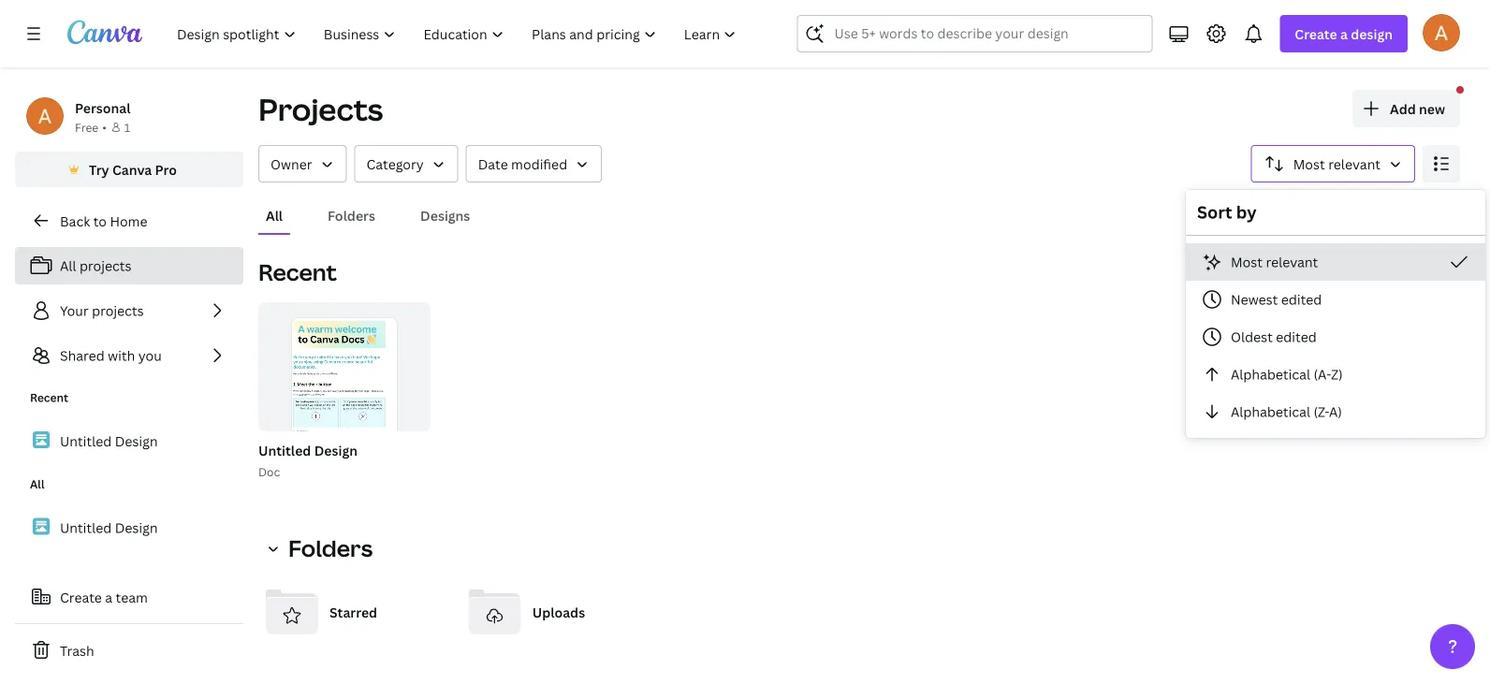 Task type: locate. For each thing, give the bounding box(es) containing it.
2 untitled design from the top
[[60, 519, 158, 537]]

create
[[1295, 25, 1337, 43], [60, 588, 102, 606]]

0 horizontal spatial relevant
[[1266, 253, 1318, 271]]

add
[[1390, 100, 1416, 117]]

0 vertical spatial create
[[1295, 25, 1337, 43]]

0 vertical spatial folders
[[328, 206, 375, 224]]

0 vertical spatial alphabetical
[[1231, 366, 1311, 383]]

1 horizontal spatial most
[[1293, 155, 1325, 173]]

category
[[366, 155, 424, 173]]

0 horizontal spatial all
[[30, 476, 44, 492]]

1 vertical spatial folders
[[288, 533, 373, 564]]

untitled up doc
[[258, 441, 311, 459]]

1 vertical spatial edited
[[1276, 328, 1317, 346]]

2 untitled design link from the top
[[15, 508, 243, 548]]

recent down shared
[[30, 390, 68, 405]]

team
[[116, 588, 148, 606]]

0 vertical spatial relevant
[[1328, 155, 1381, 173]]

Owner button
[[258, 145, 347, 183]]

a for design
[[1341, 25, 1348, 43]]

most inside button
[[1231, 253, 1263, 271]]

most
[[1293, 155, 1325, 173], [1231, 253, 1263, 271]]

1 horizontal spatial a
[[1341, 25, 1348, 43]]

edited up oldest edited
[[1281, 291, 1322, 308]]

edited
[[1281, 291, 1322, 308], [1276, 328, 1317, 346]]

create for create a team
[[60, 588, 102, 606]]

alphabetical
[[1231, 366, 1311, 383], [1231, 403, 1311, 421]]

0 horizontal spatial most
[[1231, 253, 1263, 271]]

edited inside oldest edited button
[[1276, 328, 1317, 346]]

list
[[15, 247, 243, 374]]

1 alphabetical from the top
[[1231, 366, 1311, 383]]

projects for your projects
[[92, 302, 144, 320]]

1 horizontal spatial relevant
[[1328, 155, 1381, 173]]

most relevant
[[1293, 155, 1381, 173], [1231, 253, 1318, 271]]

folders
[[328, 206, 375, 224], [288, 533, 373, 564]]

edited up alphabetical (a-z) at the bottom of page
[[1276, 328, 1317, 346]]

1 vertical spatial a
[[105, 588, 112, 606]]

alphabetical inside button
[[1231, 403, 1311, 421]]

projects down the back to home
[[80, 257, 132, 275]]

a inside the create a design dropdown button
[[1341, 25, 1348, 43]]

1 vertical spatial all
[[60, 257, 76, 275]]

add new
[[1390, 100, 1445, 117]]

relevant up newest edited
[[1266, 253, 1318, 271]]

Search search field
[[834, 16, 1115, 51]]

alphabetical (z-a) option
[[1186, 393, 1486, 431]]

date
[[478, 155, 508, 173]]

to
[[93, 212, 107, 230]]

untitled design link
[[15, 421, 243, 461], [15, 508, 243, 548]]

try canva pro button
[[15, 152, 243, 187]]

create inside dropdown button
[[1295, 25, 1337, 43]]

projects for all projects
[[80, 257, 132, 275]]

2 horizontal spatial all
[[266, 206, 283, 224]]

free •
[[75, 119, 107, 135]]

0 vertical spatial untitled design
[[60, 432, 158, 450]]

untitled design link down shared with you link
[[15, 421, 243, 461]]

untitled
[[60, 432, 112, 450], [258, 441, 311, 459], [60, 519, 112, 537]]

newest edited button
[[1186, 281, 1486, 318]]

oldest edited button
[[1186, 318, 1486, 356]]

oldest edited option
[[1186, 318, 1486, 356]]

folders button
[[258, 530, 384, 567]]

alphabetical down oldest edited
[[1231, 366, 1311, 383]]

projects
[[258, 89, 383, 130]]

untitled down shared
[[60, 432, 112, 450]]

design
[[1351, 25, 1393, 43]]

0 horizontal spatial a
[[105, 588, 112, 606]]

create a team
[[60, 588, 148, 606]]

1 vertical spatial most relevant
[[1231, 253, 1318, 271]]

Sort by button
[[1251, 145, 1415, 183]]

None search field
[[797, 15, 1153, 52]]

alphabetical down alphabetical (a-z) at the bottom of page
[[1231, 403, 1311, 421]]

untitled inside untitled design doc
[[258, 441, 311, 459]]

most relevant option
[[1186, 243, 1486, 281]]

0 vertical spatial recent
[[258, 257, 337, 287]]

all for all button
[[266, 206, 283, 224]]

untitled design
[[60, 432, 158, 450], [60, 519, 158, 537]]

most relevant down add new "dropdown button"
[[1293, 155, 1381, 173]]

projects right 'your'
[[92, 302, 144, 320]]

0 vertical spatial all
[[266, 206, 283, 224]]

trash link
[[15, 632, 243, 669]]

personal
[[75, 99, 131, 117]]

(z-
[[1314, 403, 1329, 421]]

uploads link
[[461, 579, 649, 646]]

create for create a design
[[1295, 25, 1337, 43]]

untitled design down shared with you
[[60, 432, 158, 450]]

a inside create a team "button"
[[105, 588, 112, 606]]

folders up starred link
[[288, 533, 373, 564]]

0 vertical spatial projects
[[80, 257, 132, 275]]

newest edited option
[[1186, 281, 1486, 318]]

1 vertical spatial projects
[[92, 302, 144, 320]]

a left team
[[105, 588, 112, 606]]

sort
[[1197, 201, 1232, 224]]

apple lee image
[[1423, 14, 1460, 51]]

0 vertical spatial a
[[1341, 25, 1348, 43]]

add new button
[[1353, 90, 1460, 127]]

1 vertical spatial untitled design link
[[15, 508, 243, 548]]

trash
[[60, 642, 94, 659]]

1 horizontal spatial recent
[[258, 257, 337, 287]]

0 vertical spatial most relevant
[[1293, 155, 1381, 173]]

try
[[89, 161, 109, 178]]

1 vertical spatial create
[[60, 588, 102, 606]]

(a-
[[1314, 366, 1331, 383]]

relevant down add new "dropdown button"
[[1328, 155, 1381, 173]]

recent down all button
[[258, 257, 337, 287]]

1 vertical spatial alphabetical
[[1231, 403, 1311, 421]]

design
[[115, 432, 158, 450], [314, 441, 358, 459], [115, 519, 158, 537]]

Category button
[[354, 145, 458, 183]]

edited inside newest edited button
[[1281, 291, 1322, 308]]

date modified
[[478, 155, 567, 173]]

recent
[[258, 257, 337, 287], [30, 390, 68, 405]]

1 vertical spatial relevant
[[1266, 253, 1318, 271]]

1 horizontal spatial all
[[60, 257, 76, 275]]

newest
[[1231, 291, 1278, 308]]

0 horizontal spatial create
[[60, 588, 102, 606]]

relevant
[[1328, 155, 1381, 173], [1266, 253, 1318, 271]]

1 untitled design from the top
[[60, 432, 158, 450]]

1 vertical spatial most
[[1231, 253, 1263, 271]]

a
[[1341, 25, 1348, 43], [105, 588, 112, 606]]

alphabetical for alphabetical (z-a)
[[1231, 403, 1311, 421]]

create left design
[[1295, 25, 1337, 43]]

newest edited
[[1231, 291, 1322, 308]]

1 horizontal spatial create
[[1295, 25, 1337, 43]]

most relevant inside button
[[1231, 253, 1318, 271]]

folders down category
[[328, 206, 375, 224]]

a left design
[[1341, 25, 1348, 43]]

0 vertical spatial most
[[1293, 155, 1325, 173]]

most inside 'sort by' button
[[1293, 155, 1325, 173]]

oldest edited
[[1231, 328, 1317, 346]]

create a team button
[[15, 579, 243, 616]]

2 alphabetical from the top
[[1231, 403, 1311, 421]]

most relevant up newest edited
[[1231, 253, 1318, 271]]

1 vertical spatial recent
[[30, 390, 68, 405]]

create left team
[[60, 588, 102, 606]]

alphabetical inside button
[[1231, 366, 1311, 383]]

all inside button
[[266, 206, 283, 224]]

you
[[138, 347, 162, 365]]

•
[[102, 119, 107, 135]]

0 vertical spatial edited
[[1281, 291, 1322, 308]]

create inside "button"
[[60, 588, 102, 606]]

all
[[266, 206, 283, 224], [60, 257, 76, 275], [30, 476, 44, 492]]

untitled design link up create a team "button"
[[15, 508, 243, 548]]

0 vertical spatial untitled design link
[[15, 421, 243, 461]]

untitled design up create a team
[[60, 519, 158, 537]]

free
[[75, 119, 99, 135]]

back to home link
[[15, 202, 243, 240]]

folders button
[[320, 198, 383, 233]]

1 vertical spatial untitled design
[[60, 519, 158, 537]]

list containing all projects
[[15, 247, 243, 374]]

projects
[[80, 257, 132, 275], [92, 302, 144, 320]]



Task type: vqa. For each thing, say whether or not it's contained in the screenshot.
the left relevant
yes



Task type: describe. For each thing, give the bounding box(es) containing it.
1 untitled design link from the top
[[15, 421, 243, 461]]

relevant inside 'sort by' button
[[1328, 155, 1381, 173]]

alphabetical (z-a) button
[[1186, 393, 1486, 431]]

alphabetical (z-a)
[[1231, 403, 1342, 421]]

Date modified button
[[466, 145, 602, 183]]

a for team
[[105, 588, 112, 606]]

edited for oldest edited
[[1276, 328, 1317, 346]]

a)
[[1329, 403, 1342, 421]]

all projects link
[[15, 247, 243, 285]]

sort by list box
[[1186, 243, 1486, 431]]

shared
[[60, 347, 105, 365]]

by
[[1236, 201, 1257, 224]]

design for first untitled design 'link' from the bottom of the page
[[115, 519, 158, 537]]

your projects link
[[15, 292, 243, 330]]

folders inside dropdown button
[[288, 533, 373, 564]]

folders inside button
[[328, 206, 375, 224]]

untitled design for first untitled design 'link' from the bottom of the page
[[60, 519, 158, 537]]

with
[[108, 347, 135, 365]]

z)
[[1331, 366, 1343, 383]]

all button
[[258, 198, 290, 233]]

alphabetical for alphabetical (a-z)
[[1231, 366, 1311, 383]]

alphabetical (a-z)
[[1231, 366, 1343, 383]]

1
[[124, 119, 130, 135]]

back to home
[[60, 212, 147, 230]]

all for all projects
[[60, 257, 76, 275]]

your
[[60, 302, 89, 320]]

uploads
[[532, 603, 585, 621]]

top level navigation element
[[165, 15, 752, 52]]

create a design
[[1295, 25, 1393, 43]]

design inside untitled design doc
[[314, 441, 358, 459]]

owner
[[271, 155, 312, 173]]

all projects
[[60, 257, 132, 275]]

back
[[60, 212, 90, 230]]

try canva pro
[[89, 161, 177, 178]]

your projects
[[60, 302, 144, 320]]

new
[[1419, 100, 1445, 117]]

most relevant button
[[1186, 243, 1486, 281]]

relevant inside button
[[1266, 253, 1318, 271]]

0 horizontal spatial recent
[[30, 390, 68, 405]]

canva
[[112, 161, 152, 178]]

modified
[[511, 155, 567, 173]]

starred
[[330, 603, 377, 621]]

oldest
[[1231, 328, 1273, 346]]

pro
[[155, 161, 177, 178]]

edited for newest edited
[[1281, 291, 1322, 308]]

most relevant inside 'sort by' button
[[1293, 155, 1381, 173]]

untitled design for 1st untitled design 'link' from the top of the page
[[60, 432, 158, 450]]

untitled design doc
[[258, 441, 358, 479]]

doc
[[258, 464, 280, 479]]

sort by
[[1197, 201, 1257, 224]]

untitled design button
[[258, 439, 358, 462]]

shared with you link
[[15, 337, 243, 374]]

2 vertical spatial all
[[30, 476, 44, 492]]

designs button
[[413, 198, 478, 233]]

alphabetical (a-z) option
[[1186, 356, 1486, 393]]

starred link
[[258, 579, 446, 646]]

design for 1st untitled design 'link' from the top of the page
[[115, 432, 158, 450]]

shared with you
[[60, 347, 162, 365]]

alphabetical (a-z) button
[[1186, 356, 1486, 393]]

create a design button
[[1280, 15, 1408, 52]]

untitled up create a team
[[60, 519, 112, 537]]

home
[[110, 212, 147, 230]]

designs
[[420, 206, 470, 224]]



